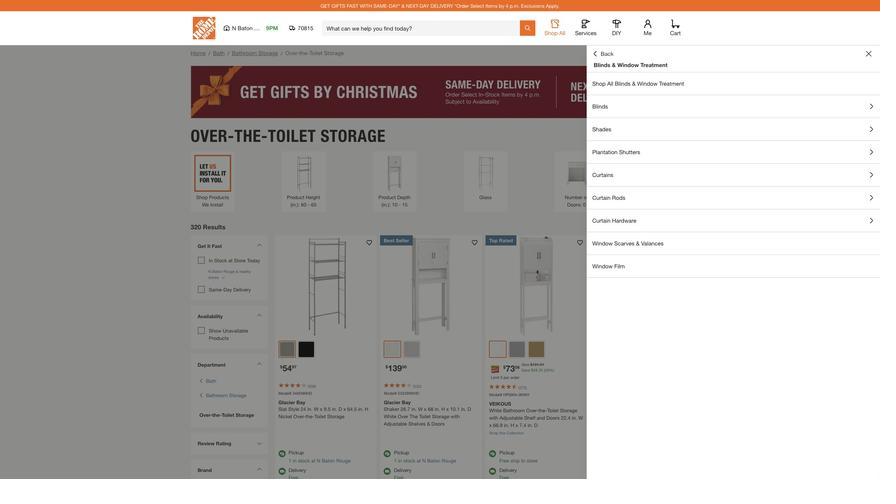 Task type: vqa. For each thing, say whether or not it's contained in the screenshot.
The Hung associated with Double
no



Task type: describe. For each thing, give the bounding box(es) containing it.
products inside show unavailable products
[[209, 335, 229, 341]]

w inside glacier bay shaker 26.7 in. w x 68 in. h x 10.1 in. d white over the toilet storage with adjustable shelves & doors
[[418, 406, 423, 412]]

cart link
[[668, 20, 684, 37]]

veikous
[[490, 401, 511, 407]]

in. right 68
[[435, 406, 440, 412]]

by
[[499, 3, 505, 9]]

me
[[644, 30, 652, 36]]

free
[[500, 458, 509, 464]]

white inside glacier bay shaker 26.7 in. w x 68 in. h x 10.1 in. d white over the toilet storage with adjustable shelves & doors
[[384, 414, 397, 420]]

fast
[[347, 3, 359, 9]]

d inside glacier bay shaker 26.7 in. w x 68 in. h x 10.1 in. d white over the toilet storage with adjustable shelves & doors
[[468, 406, 471, 412]]

by:
[[645, 222, 652, 228]]

0
[[583, 202, 586, 208]]

glass image
[[467, 155, 504, 192]]

91
[[540, 362, 545, 367]]

pickup free ship to store
[[500, 450, 538, 464]]

delivery for available shipping image
[[394, 468, 412, 474]]

308
[[309, 384, 315, 389]]

w inside the glacier bay slat style 24 in. w x 9.5 in. d x 64.5 in. h nickel over-the-toilet storage
[[314, 406, 319, 412]]

available shipping image for free
[[490, 468, 497, 475]]

of
[[584, 194, 589, 200]]

cart
[[670, 30, 681, 36]]

apply.
[[546, 3, 560, 9]]

review rating
[[198, 441, 231, 447]]

1 horizontal spatial at
[[312, 458, 316, 464]]

in. right the 22.4
[[572, 415, 577, 421]]

blinds for blinds
[[593, 103, 608, 110]]

blinds & window treatment
[[594, 62, 668, 68]]

n for 1st the available for pickup icon from left
[[317, 458, 321, 464]]

35
[[539, 368, 543, 373]]

Search text field
[[196, 479, 263, 480]]

stock for second "n baton rouge" link
[[404, 458, 416, 464]]

7.4
[[520, 423, 527, 429]]

doors inside veikous white bathroom over-the-toilet storage with adjustable shelf and doors 22.4 in. w x 66.9 in. h x 7.4 in. d shop this collection
[[547, 415, 560, 421]]

in. right 64.5
[[358, 406, 364, 412]]

get gifts fast with same-day* & next-day delivery *order select items by 4 p.m. exclusions apply.
[[321, 3, 560, 9]]

( 273 )
[[519, 385, 527, 390]]

3465nnhd
[[293, 391, 312, 396]]

yellow image
[[529, 342, 545, 357]]

shaker
[[384, 406, 399, 412]]

seller
[[396, 237, 409, 243]]

this
[[500, 431, 506, 436]]

unavailable
[[223, 328, 248, 334]]

1 vertical spatial bathroom storage link
[[206, 392, 247, 399]]

product depth (in.): 10 - 15 image
[[376, 155, 413, 192]]

results
[[203, 223, 226, 231]]

product height (in.): 60 - 65 image
[[285, 155, 322, 192]]

me button
[[637, 20, 659, 37]]

56
[[515, 365, 520, 370]]

$ for 73
[[504, 365, 506, 370]]

diy button
[[606, 20, 628, 37]]

department link
[[194, 358, 265, 372]]

products inside "shop products we install"
[[209, 194, 229, 200]]

5
[[501, 375, 503, 380]]

per
[[504, 375, 510, 380]]

product for 10
[[379, 194, 396, 200]]

1 vertical spatial .
[[538, 368, 539, 373]]

22.4 in. w x 66.9 in. h x 7.4 in. d white bathroom over-the-toilet storage with adjustable shelf and doors image
[[591, 235, 693, 337]]

rods
[[612, 194, 626, 201]]

- for 65
[[308, 202, 310, 208]]

toilet inside glacier bay shaker 26.7 in. w x 68 in. h x 10.1 in. d white over the toilet storage with adjustable shelves & doors
[[419, 414, 431, 420]]

curtain rods
[[593, 194, 626, 201]]

product depth (in.): 10 - 15
[[379, 194, 411, 208]]

day
[[420, 3, 429, 9]]

shutters
[[619, 149, 641, 155]]

white inside veikous white bathroom over-the-toilet storage with adjustable shelf and doors 22.4 in. w x 66.9 in. h x 7.4 in. d shop this collection
[[490, 408, 502, 414]]

shop products we install
[[196, 194, 229, 208]]

same-
[[374, 3, 389, 9]]

/box
[[522, 362, 530, 367]]

x left 68
[[424, 406, 427, 412]]

d inside the glacier bay slat style 24 in. w x 9.5 in. d x 64.5 in. h nickel over-the-toilet storage
[[339, 406, 342, 412]]

bathroom inside veikous white bathroom over-the-toilet storage with adjustable shelf and doors 22.4 in. w x 66.9 in. h x 7.4 in. d shop this collection
[[503, 408, 525, 414]]

sort by:
[[634, 222, 652, 228]]

54
[[283, 363, 292, 373]]

shop products we install image
[[194, 155, 231, 192]]

services button
[[575, 20, 597, 37]]

blinds for blinds & window treatment
[[594, 62, 611, 68]]

- for 15
[[399, 202, 401, 208]]

white image for $
[[491, 342, 506, 357]]

storage inside veikous white bathroom over-the-toilet storage with adjustable shelf and doors 22.4 in. w x 66.9 in. h x 7.4 in. d shop this collection
[[560, 408, 578, 414]]

brand
[[198, 467, 212, 473]]

depth
[[398, 194, 411, 200]]

model# for 54
[[279, 391, 292, 396]]

window scarves & valances link
[[587, 232, 881, 255]]

0 vertical spatial bath
[[213, 50, 225, 56]]

70815
[[298, 25, 314, 31]]

order
[[511, 375, 520, 380]]

shop this collection link
[[490, 431, 524, 436]]

0 horizontal spatial n
[[232, 25, 236, 31]]

doors inside glacier bay shaker 26.7 in. w x 68 in. h x 10.1 in. d white over the toilet storage with adjustable shelves & doors
[[432, 421, 445, 427]]

1 vertical spatial over-the-toilet storage
[[200, 412, 254, 418]]

66.9
[[493, 423, 503, 429]]

toilet inside the glacier bay slat style 24 in. w x 9.5 in. d x 64.5 in. h nickel over-the-toilet storage
[[315, 414, 326, 420]]

window film
[[593, 263, 625, 270]]

glacier for 139
[[384, 400, 401, 406]]

adjustable inside veikous white bathroom over-the-toilet storage with adjustable shelf and doors 22.4 in. w x 66.9 in. h x 7.4 in. d shop this collection
[[500, 415, 523, 421]]

What can we help you find today? search field
[[327, 21, 520, 36]]

0 horizontal spatial at
[[229, 258, 233, 263]]

show unavailable products
[[209, 328, 248, 341]]

rated
[[499, 237, 513, 243]]

2 horizontal spatial )
[[526, 385, 527, 390]]

1 1 from the left
[[289, 458, 292, 464]]

x left 7.4
[[516, 423, 518, 429]]

model# hp0904-06wh
[[490, 393, 530, 397]]

97
[[292, 364, 297, 370]]

menu containing shop all blinds & window treatment
[[587, 72, 881, 278]]

available shipping image for 1 in stock
[[279, 468, 286, 475]]

in for available shipping image
[[398, 458, 402, 464]]

24
[[301, 406, 306, 412]]

curtain for curtain hardware
[[593, 217, 611, 224]]

today
[[247, 258, 260, 263]]

treatment inside shop all blinds & window treatment link
[[660, 80, 685, 87]]

silver image
[[280, 342, 295, 357]]

bathroom storage
[[206, 393, 247, 398]]

curtain for curtain rods
[[593, 194, 611, 201]]

store
[[527, 458, 538, 464]]

veikous white bathroom over-the-toilet storage with adjustable shelf and doors 22.4 in. w x 66.9 in. h x 7.4 in. d shop this collection
[[490, 401, 583, 436]]

get it fast
[[198, 243, 222, 249]]

in. right 10.1
[[461, 406, 467, 412]]

1 n baton rouge link from the left
[[317, 458, 351, 464]]

shop all button
[[544, 20, 567, 37]]

product for 60
[[287, 194, 305, 200]]

9.5
[[324, 406, 331, 412]]

glacier bay shaker 26.7 in. w x 68 in. h x 10.1 in. d white over the toilet storage with adjustable shelves & doors
[[384, 400, 471, 427]]

h inside veikous white bathroom over-the-toilet storage with adjustable shelf and doors 22.4 in. w x 66.9 in. h x 7.4 in. d shop this collection
[[511, 423, 515, 429]]

(in.): for 10
[[382, 202, 391, 208]]

select
[[471, 3, 484, 9]]

plantation shutters
[[593, 149, 641, 155]]

1 available for pickup image from the left
[[279, 451, 286, 458]]

$ right /box
[[531, 362, 533, 367]]

0 vertical spatial treatment
[[641, 62, 668, 68]]

stock
[[214, 258, 227, 263]]

2 horizontal spatial rouge
[[442, 458, 456, 464]]

%)
[[550, 368, 555, 373]]

rating
[[216, 441, 231, 447]]

shelf
[[525, 415, 536, 421]]

sponsored banner image
[[191, 66, 690, 118]]

1 horizontal spatial baton
[[322, 458, 335, 464]]

( for 54
[[308, 384, 309, 389]]

ship
[[511, 458, 520, 464]]

h inside the glacier bay slat style 24 in. w x 9.5 in. d x 64.5 in. h nickel over-the-toilet storage
[[365, 406, 369, 412]]

available for pickup image for 139
[[384, 451, 391, 458]]

in for available shipping icon related to 1 in stock
[[293, 458, 297, 464]]

review
[[198, 441, 215, 447]]

06wh
[[519, 393, 530, 397]]

number
[[565, 194, 583, 200]]

the
[[410, 414, 418, 420]]

*order
[[455, 3, 469, 9]]

pickup for 139
[[394, 450, 409, 456]]

in. up the
[[412, 406, 417, 412]]

over
[[398, 414, 408, 420]]

available for pickup image for $
[[490, 451, 497, 458]]

back
[[601, 50, 614, 57]]

(in.): for 60
[[291, 202, 300, 208]]

over- inside veikous white bathroom over-the-toilet storage with adjustable shelf and doors 22.4 in. w x 66.9 in. h x 7.4 in. d shop this collection
[[527, 408, 539, 414]]

drawer close image
[[867, 51, 872, 57]]

x left 9.5
[[320, 406, 323, 412]]



Task type: locate. For each thing, give the bounding box(es) containing it.
toilet inside veikous white bathroom over-the-toilet storage with adjustable shelf and doors 22.4 in. w x 66.9 in. h x 7.4 in. d shop this collection
[[548, 408, 559, 414]]

adjustable inside glacier bay shaker 26.7 in. w x 68 in. h x 10.1 in. d white over the toilet storage with adjustable shelves & doors
[[384, 421, 407, 427]]

1 - from the left
[[308, 202, 310, 208]]

sponsored
[[624, 237, 648, 243]]

1 vertical spatial products
[[209, 335, 229, 341]]

show unavailable products link
[[209, 328, 248, 341]]

h left 10.1
[[442, 406, 445, 412]]

same-
[[209, 287, 224, 293]]

$
[[531, 362, 533, 367], [280, 364, 283, 370], [386, 364, 388, 370], [504, 365, 506, 370], [531, 368, 534, 373]]

curtain rods button
[[587, 187, 881, 209]]

n
[[232, 25, 236, 31], [317, 458, 321, 464], [423, 458, 426, 464]]

bay
[[297, 400, 305, 406], [402, 400, 411, 406]]

plantation
[[593, 149, 618, 155]]

0 vertical spatial all
[[560, 30, 566, 36]]

x left the 66.9
[[490, 423, 492, 429]]

stock for 2nd "n baton rouge" link from the right
[[298, 458, 310, 464]]

0 horizontal spatial 28
[[534, 368, 538, 373]]

& inside glacier bay shaker 26.7 in. w x 68 in. h x 10.1 in. d white over the toilet storage with adjustable shelves & doors
[[427, 421, 430, 427]]

window down blinds & window treatment
[[638, 80, 658, 87]]

15
[[402, 202, 408, 208]]

2 in from the left
[[398, 458, 402, 464]]

1 horizontal spatial h
[[442, 406, 445, 412]]

( inside /box $ 101 . 91 save $ 28 . 35 ( 28 %) limit 5 per order
[[544, 368, 545, 373]]

. down '101'
[[538, 368, 539, 373]]

with inside glacier bay shaker 26.7 in. w x 68 in. h x 10.1 in. d white over the toilet storage with adjustable shelves & doors
[[451, 414, 460, 420]]

0 horizontal spatial stock
[[298, 458, 310, 464]]

0 horizontal spatial bay
[[297, 400, 305, 406]]

shop up we
[[196, 194, 208, 200]]

1 vertical spatial blinds
[[615, 80, 631, 87]]

1 (in.): from the left
[[291, 202, 300, 208]]

the home depot logo image
[[193, 17, 215, 39]]

window scarves & valances
[[593, 240, 664, 247]]

white image left gray image
[[491, 342, 506, 357]]

1
[[289, 458, 292, 464], [394, 458, 397, 464]]

1 horizontal spatial model#
[[384, 391, 397, 396]]

adjustable up 7.4
[[500, 415, 523, 421]]

( up 5323wwhd
[[413, 384, 414, 389]]

0 vertical spatial bath link
[[213, 50, 225, 56]]

treatment
[[641, 62, 668, 68], [660, 80, 685, 87]]

10
[[392, 202, 398, 208]]

storage inside the glacier bay slat style 24 in. w x 9.5 in. d x 64.5 in. h nickel over-the-toilet storage
[[327, 414, 345, 420]]

10.1
[[450, 406, 460, 412]]

- left 65
[[308, 202, 310, 208]]

window left film at the bottom
[[593, 263, 613, 270]]

1 vertical spatial bathroom
[[206, 393, 228, 398]]

glass
[[480, 194, 492, 200]]

3 / from the left
[[281, 50, 283, 56]]

1 horizontal spatial with
[[490, 415, 499, 421]]

bath right home link
[[213, 50, 225, 56]]

window up shop all blinds & window treatment
[[618, 62, 639, 68]]

bathroom inside bathroom storage link
[[206, 393, 228, 398]]

home
[[191, 50, 206, 56]]

2 product from the left
[[379, 194, 396, 200]]

0 horizontal spatial all
[[560, 30, 566, 36]]

$ left 97
[[280, 364, 283, 370]]

shaker 26.7 in. w x 68 in. h x 10.1 in. d white over the toilet storage with adjustable shelves & doors image
[[381, 235, 482, 337]]

bath link right home link
[[213, 50, 225, 56]]

products down show at the bottom left of page
[[209, 335, 229, 341]]

) for 54
[[315, 384, 316, 389]]

doors right and
[[547, 415, 560, 421]]

bay for 139
[[402, 400, 411, 406]]

stock
[[298, 458, 310, 464], [404, 458, 416, 464]]

.
[[539, 362, 540, 367], [538, 368, 539, 373]]

number of doors: 0 image
[[558, 155, 595, 192]]

doors down 68
[[432, 421, 445, 427]]

d inside veikous white bathroom over-the-toilet storage with adjustable shelf and doors 22.4 in. w x 66.9 in. h x 7.4 in. d shop this collection
[[535, 423, 538, 429]]

0 horizontal spatial bathroom
[[206, 393, 228, 398]]

feedback link image
[[871, 119, 881, 157]]

$ for 139
[[386, 364, 388, 370]]

2 available for pickup image from the left
[[384, 451, 391, 458]]

( up 06wh
[[519, 385, 520, 390]]

2 white image from the left
[[491, 342, 506, 357]]

number of doors: 0 link
[[558, 155, 595, 208]]

1 horizontal spatial d
[[468, 406, 471, 412]]

white image
[[385, 342, 400, 357], [491, 342, 506, 357]]

1 horizontal spatial 1
[[394, 458, 397, 464]]

2 (in.): from the left
[[382, 202, 391, 208]]

hardware
[[612, 217, 637, 224]]

model# 3465nnhd
[[279, 391, 312, 396]]

0 horizontal spatial 1
[[289, 458, 292, 464]]

1 bay from the left
[[297, 400, 305, 406]]

0 horizontal spatial (in.):
[[291, 202, 300, 208]]

2 28 from the left
[[545, 368, 550, 373]]

white down shaker
[[384, 414, 397, 420]]

(in.): inside product height (in.): 60 - 65
[[291, 202, 300, 208]]

1 horizontal spatial n baton rouge link
[[423, 458, 456, 464]]

0 horizontal spatial w
[[314, 406, 319, 412]]

it
[[207, 243, 211, 249]]

1 horizontal spatial w
[[418, 406, 423, 412]]

glacier inside glacier bay shaker 26.7 in. w x 68 in. h x 10.1 in. d white over the toilet storage with adjustable shelves & doors
[[384, 400, 401, 406]]

2 curtain from the top
[[593, 217, 611, 224]]

shop down back button
[[593, 80, 606, 87]]

model# up veikous
[[490, 393, 502, 397]]

services
[[575, 30, 597, 36]]

shop
[[545, 30, 558, 36], [593, 80, 606, 87], [196, 194, 208, 200], [490, 431, 499, 436]]

$ up per
[[504, 365, 506, 370]]

273
[[520, 385, 526, 390]]

(in.): inside the product depth (in.): 10 - 15
[[382, 202, 391, 208]]

1 stock from the left
[[298, 458, 310, 464]]

valances
[[642, 240, 664, 247]]

(in.):
[[291, 202, 300, 208], [382, 202, 391, 208]]

1 horizontal spatial white
[[490, 408, 502, 414]]

2 horizontal spatial w
[[579, 415, 583, 421]]

espresso image
[[649, 155, 686, 192]]

white bathroom over-the-toilet storage with adjustable shelf and doors 22.4 in. w x 66.9 in. h x 7.4 in. d image
[[486, 235, 588, 337]]

1 horizontal spatial product
[[379, 194, 396, 200]]

shop for shop products we install
[[196, 194, 208, 200]]

(in.): left 10
[[382, 202, 391, 208]]

availability link
[[194, 309, 265, 325]]

(in.): left 60
[[291, 202, 300, 208]]

0 horizontal spatial pickup
[[289, 450, 304, 456]]

blinds down blinds & window treatment
[[615, 80, 631, 87]]

top
[[490, 237, 498, 243]]

2 stock from the left
[[404, 458, 416, 464]]

bay up 26.7
[[402, 400, 411, 406]]

0 vertical spatial blinds
[[594, 62, 611, 68]]

( 308 )
[[308, 384, 316, 389]]

2 vertical spatial bathroom
[[503, 408, 525, 414]]

2 bay from the left
[[402, 400, 411, 406]]

( for 139
[[413, 384, 414, 389]]

2 horizontal spatial d
[[535, 423, 538, 429]]

in stock at store today
[[209, 258, 260, 263]]

in. up shop this collection link
[[504, 423, 510, 429]]

glacier up slat
[[279, 400, 295, 406]]

& down blinds & window treatment
[[632, 80, 636, 87]]

the- inside veikous white bathroom over-the-toilet storage with adjustable shelf and doors 22.4 in. w x 66.9 in. h x 7.4 in. d shop this collection
[[539, 408, 548, 414]]

1 horizontal spatial glacier
[[384, 400, 401, 406]]

0 horizontal spatial available shipping image
[[279, 468, 286, 475]]

glacier inside the glacier bay slat style 24 in. w x 9.5 in. d x 64.5 in. h nickel over-the-toilet storage
[[279, 400, 295, 406]]

0 vertical spatial bathroom
[[232, 50, 257, 56]]

bathroom storage link down n baton rouge
[[232, 50, 278, 56]]

menu
[[587, 72, 881, 278]]

1 pickup 1 in stock at n baton rouge from the left
[[289, 450, 351, 464]]

sort
[[634, 222, 644, 228]]

22.4
[[561, 415, 571, 421]]

0 horizontal spatial product
[[287, 194, 305, 200]]

x left 10.1
[[447, 406, 449, 412]]

over-the-toilet storage
[[191, 126, 386, 146], [200, 412, 254, 418]]

and
[[537, 415, 545, 421]]

1 pickup from the left
[[289, 450, 304, 456]]

0 vertical spatial products
[[209, 194, 229, 200]]

window film link
[[587, 255, 881, 278]]

all down blinds & window treatment
[[608, 80, 614, 87]]

with up the 66.9
[[490, 415, 499, 421]]

window left scarves
[[593, 240, 613, 247]]

. up 35
[[539, 362, 540, 367]]

9pm
[[266, 25, 278, 31]]

over- inside the glacier bay slat style 24 in. w x 9.5 in. d x 64.5 in. h nickel over-the-toilet storage
[[294, 414, 306, 420]]

bay inside the glacier bay slat style 24 in. w x 9.5 in. d x 64.5 in. h nickel over-the-toilet storage
[[297, 400, 305, 406]]

0 horizontal spatial )
[[315, 384, 316, 389]]

the-
[[299, 50, 310, 56], [235, 126, 268, 146], [539, 408, 548, 414], [212, 412, 222, 418], [306, 414, 315, 420]]

products up install
[[209, 194, 229, 200]]

day*
[[389, 3, 400, 9]]

0 horizontal spatial white image
[[385, 342, 400, 357]]

( right 35
[[544, 368, 545, 373]]

product up 10
[[379, 194, 396, 200]]

2 pickup from the left
[[394, 450, 409, 456]]

all left services
[[560, 30, 566, 36]]

storage inside glacier bay shaker 26.7 in. w x 68 in. h x 10.1 in. d white over the toilet storage with adjustable shelves & doors
[[432, 414, 450, 420]]

2 horizontal spatial bathroom
[[503, 408, 525, 414]]

& right day*
[[402, 3, 405, 9]]

0 horizontal spatial /
[[209, 50, 210, 56]]

baton
[[238, 25, 253, 31], [322, 458, 335, 464], [427, 458, 441, 464]]

white down veikous
[[490, 408, 502, 414]]

bathroom storage link up over-the-toilet storage link
[[206, 392, 247, 399]]

p.m.
[[510, 3, 520, 9]]

at
[[229, 258, 233, 263], [312, 458, 316, 464], [417, 458, 421, 464]]

get it fast link
[[194, 239, 265, 255]]

0 horizontal spatial d
[[339, 406, 342, 412]]

2 / from the left
[[228, 50, 229, 56]]

pickup for $
[[500, 450, 515, 456]]

available for pickup image
[[279, 451, 286, 458], [384, 451, 391, 458], [490, 451, 497, 458]]

2 horizontal spatial available for pickup image
[[490, 451, 497, 458]]

with inside veikous white bathroom over-the-toilet storage with adjustable shelf and doors 22.4 in. w x 66.9 in. h x 7.4 in. d shop this collection
[[490, 415, 499, 421]]

delivery for free available shipping icon
[[500, 468, 517, 474]]

2 - from the left
[[399, 202, 401, 208]]

0 horizontal spatial -
[[308, 202, 310, 208]]

$ for 54
[[280, 364, 283, 370]]

slat
[[279, 406, 287, 412]]

product inside product height (in.): 60 - 65
[[287, 194, 305, 200]]

exclusions
[[521, 3, 545, 9]]

0 horizontal spatial doors
[[432, 421, 445, 427]]

$ inside $ 73 56
[[504, 365, 506, 370]]

1 horizontal spatial stock
[[404, 458, 416, 464]]

gray image
[[404, 342, 420, 357]]

1 horizontal spatial adjustable
[[500, 415, 523, 421]]

$ left 00
[[386, 364, 388, 370]]

available shipping image
[[279, 468, 286, 475], [490, 468, 497, 475]]

to
[[521, 458, 526, 464]]

the- inside the glacier bay slat style 24 in. w x 9.5 in. d x 64.5 in. h nickel over-the-toilet storage
[[306, 414, 315, 420]]

0 horizontal spatial available for pickup image
[[279, 451, 286, 458]]

shop for shop all blinds & window treatment
[[593, 80, 606, 87]]

all for shop all
[[560, 30, 566, 36]]

1 product from the left
[[287, 194, 305, 200]]

white image up the 139
[[385, 342, 400, 357]]

install
[[210, 202, 223, 208]]

1 horizontal spatial -
[[399, 202, 401, 208]]

1 vertical spatial treatment
[[660, 80, 685, 87]]

shop down apply.
[[545, 30, 558, 36]]

all inside button
[[560, 30, 566, 36]]

white image for 139
[[385, 342, 400, 357]]

shop inside veikous white bathroom over-the-toilet storage with adjustable shelf and doors 22.4 in. w x 66.9 in. h x 7.4 in. d shop this collection
[[490, 431, 499, 436]]

in. right 24
[[308, 406, 313, 412]]

bronze image
[[299, 342, 314, 357]]

1 horizontal spatial bathroom
[[232, 50, 257, 56]]

1 horizontal spatial in
[[398, 458, 402, 464]]

0 vertical spatial over-the-toilet storage
[[191, 126, 386, 146]]

0 horizontal spatial glacier
[[279, 400, 295, 406]]

shop left the this
[[490, 431, 499, 436]]

139
[[388, 363, 402, 373]]

1 horizontal spatial pickup 1 in stock at n baton rouge
[[394, 450, 456, 464]]

1 28 from the left
[[534, 368, 538, 373]]

$ inside $ 54 97
[[280, 364, 283, 370]]

adjustable
[[500, 415, 523, 421], [384, 421, 407, 427]]

curtain
[[593, 194, 611, 201], [593, 217, 611, 224]]

1 horizontal spatial doors
[[547, 415, 560, 421]]

delivery for available shipping icon related to 1 in stock
[[289, 468, 306, 474]]

1 horizontal spatial all
[[608, 80, 614, 87]]

d down and
[[535, 423, 538, 429]]

1 glacier from the left
[[279, 400, 295, 406]]

shop all
[[545, 30, 566, 36]]

& down "back"
[[612, 62, 616, 68]]

-
[[308, 202, 310, 208], [399, 202, 401, 208]]

blinds inside blinds button
[[593, 103, 608, 110]]

gray image
[[510, 342, 525, 357]]

hp0904-
[[504, 393, 519, 397]]

$ inside $ 139 00
[[386, 364, 388, 370]]

bathroom down n baton rouge
[[232, 50, 257, 56]]

2 available shipping image from the left
[[490, 468, 497, 475]]

0 horizontal spatial model#
[[279, 391, 292, 396]]

0 horizontal spatial with
[[451, 414, 460, 420]]

1 horizontal spatial available for pickup image
[[384, 451, 391, 458]]

shop all blinds & window treatment link
[[587, 72, 881, 95]]

2 pickup 1 in stock at n baton rouge from the left
[[394, 450, 456, 464]]

$ 54 97
[[280, 363, 297, 373]]

( 532 )
[[413, 384, 422, 389]]

2 horizontal spatial model#
[[490, 393, 502, 397]]

n baton rouge
[[232, 25, 271, 31]]

0 horizontal spatial baton
[[238, 25, 253, 31]]

bathroom up over-the-toilet storage link
[[206, 393, 228, 398]]

toilet
[[310, 50, 323, 56], [268, 126, 316, 146], [548, 408, 559, 414], [222, 412, 234, 418], [315, 414, 326, 420], [419, 414, 431, 420]]

0 horizontal spatial h
[[365, 406, 369, 412]]

adjustable down over
[[384, 421, 407, 427]]

over-the-toilet storage link
[[198, 411, 261, 419]]

bath down department
[[206, 378, 216, 384]]

all inside menu
[[608, 80, 614, 87]]

delivery
[[431, 3, 454, 9]]

1 horizontal spatial pickup
[[394, 450, 409, 456]]

bath link down department
[[206, 377, 216, 385]]

fast
[[212, 243, 222, 249]]

0 horizontal spatial pickup 1 in stock at n baton rouge
[[289, 450, 351, 464]]

0 horizontal spatial adjustable
[[384, 421, 407, 427]]

- inside the product depth (in.): 10 - 15
[[399, 202, 401, 208]]

2 glacier from the left
[[384, 400, 401, 406]]

limit
[[491, 375, 500, 380]]

2 horizontal spatial pickup
[[500, 450, 515, 456]]

blinds inside shop all blinds & window treatment link
[[615, 80, 631, 87]]

available shipping image
[[384, 468, 391, 475]]

- inside product height (in.): 60 - 65
[[308, 202, 310, 208]]

( for $
[[519, 385, 520, 390]]

2 vertical spatial blinds
[[593, 103, 608, 110]]

h inside glacier bay shaker 26.7 in. w x 68 in. h x 10.1 in. d white over the toilet storage with adjustable shelves & doors
[[442, 406, 445, 412]]

curtain up exclusive
[[593, 217, 611, 224]]

glacier for 54
[[279, 400, 295, 406]]

26.7
[[401, 406, 410, 412]]

2 horizontal spatial n
[[423, 458, 426, 464]]

glass link
[[467, 155, 504, 201]]

0 vertical spatial .
[[539, 362, 540, 367]]

all for shop all blinds & window treatment
[[608, 80, 614, 87]]

1 horizontal spatial )
[[421, 384, 422, 389]]

2 horizontal spatial /
[[281, 50, 283, 56]]

shop all blinds & window treatment
[[593, 80, 685, 87]]

1 horizontal spatial n
[[317, 458, 321, 464]]

& right scarves
[[636, 240, 640, 247]]

diy
[[613, 30, 622, 36]]

product inside the product depth (in.): 10 - 15
[[379, 194, 396, 200]]

) for 139
[[421, 384, 422, 389]]

white
[[490, 408, 502, 414], [384, 414, 397, 420]]

back button
[[593, 50, 614, 57]]

curtain hardware
[[593, 217, 637, 224]]

2 1 from the left
[[394, 458, 397, 464]]

28 left 35
[[534, 368, 538, 373]]

model# up slat
[[279, 391, 292, 396]]

1 white image from the left
[[385, 342, 400, 357]]

- left 15
[[399, 202, 401, 208]]

glacier up shaker
[[384, 400, 401, 406]]

0 vertical spatial bathroom storage link
[[232, 50, 278, 56]]

70815 button
[[289, 25, 314, 32]]

w left 68
[[418, 406, 423, 412]]

film
[[615, 263, 625, 270]]

pickup inside pickup free ship to store
[[500, 450, 515, 456]]

1 horizontal spatial available shipping image
[[490, 468, 497, 475]]

68
[[428, 406, 434, 412]]

h up collection
[[511, 423, 515, 429]]

shades
[[593, 126, 612, 133]]

w right the 22.4
[[579, 415, 583, 421]]

0 horizontal spatial n baton rouge link
[[317, 458, 351, 464]]

w inside veikous white bathroom over-the-toilet storage with adjustable shelf and doors 22.4 in. w x 66.9 in. h x 7.4 in. d shop this collection
[[579, 415, 583, 421]]

blinds down back button
[[594, 62, 611, 68]]

w left 9.5
[[314, 406, 319, 412]]

blinds up shades
[[593, 103, 608, 110]]

1 curtain from the top
[[593, 194, 611, 201]]

1 / from the left
[[209, 50, 210, 56]]

0 horizontal spatial in
[[293, 458, 297, 464]]

0 vertical spatial curtain
[[593, 194, 611, 201]]

shop inside "shop products we install"
[[196, 194, 208, 200]]

2 n baton rouge link from the left
[[423, 458, 456, 464]]

3 pickup from the left
[[500, 450, 515, 456]]

bay for 54
[[297, 400, 305, 406]]

3 available for pickup image from the left
[[490, 451, 497, 458]]

1 horizontal spatial 28
[[545, 368, 550, 373]]

d left 64.5
[[339, 406, 342, 412]]

product up 60
[[287, 194, 305, 200]]

1 vertical spatial curtain
[[593, 217, 611, 224]]

in. right 7.4
[[528, 423, 533, 429]]

532
[[414, 384, 421, 389]]

bay inside glacier bay shaker 26.7 in. w x 68 in. h x 10.1 in. d white over the toilet storage with adjustable shelves & doors
[[402, 400, 411, 406]]

$ right save
[[531, 368, 534, 373]]

curtain right of
[[593, 194, 611, 201]]

with down 10.1
[[451, 414, 460, 420]]

1 horizontal spatial /
[[228, 50, 229, 56]]

bath
[[213, 50, 225, 56], [206, 378, 216, 384]]

1 vertical spatial all
[[608, 80, 614, 87]]

in. right 9.5
[[332, 406, 337, 412]]

1 horizontal spatial white image
[[491, 342, 506, 357]]

0 horizontal spatial rouge
[[254, 25, 271, 31]]

& right the shelves
[[427, 421, 430, 427]]

2 horizontal spatial baton
[[427, 458, 441, 464]]

1 horizontal spatial rouge
[[336, 458, 351, 464]]

1 horizontal spatial bay
[[402, 400, 411, 406]]

get
[[198, 243, 206, 249]]

model# for 139
[[384, 391, 397, 396]]

n for the available for pickup icon related to 139
[[423, 458, 426, 464]]

2 horizontal spatial h
[[511, 423, 515, 429]]

x left 64.5
[[344, 406, 346, 412]]

1 vertical spatial bath
[[206, 378, 216, 384]]

bathroom down veikous
[[503, 408, 525, 414]]

model# 5323wwhd
[[384, 391, 419, 396]]

2 horizontal spatial at
[[417, 458, 421, 464]]

1 available shipping image from the left
[[279, 468, 286, 475]]

bay up 24
[[297, 400, 305, 406]]

blinds button
[[587, 95, 881, 118]]

day
[[224, 287, 232, 293]]

1 horizontal spatial (in.):
[[382, 202, 391, 208]]

( up 3465nnhd
[[308, 384, 309, 389]]

d right 10.1
[[468, 406, 471, 412]]

product depth (in.): 10 - 15 link
[[376, 155, 413, 208]]

h right 64.5
[[365, 406, 369, 412]]

shop inside shop all button
[[545, 30, 558, 36]]

slat style 24 in. w x 9.5 in. d x 64.5 in. h nickel over-the-toilet storage image
[[275, 235, 377, 337]]

28 right 35
[[545, 368, 550, 373]]

0 horizontal spatial white
[[384, 414, 397, 420]]

window
[[618, 62, 639, 68], [638, 80, 658, 87], [593, 240, 613, 247], [593, 263, 613, 270]]

shop for shop all
[[545, 30, 558, 36]]

shop inside shop all blinds & window treatment link
[[593, 80, 606, 87]]

model# up shaker
[[384, 391, 397, 396]]

1 vertical spatial bath link
[[206, 377, 216, 385]]

1 in from the left
[[293, 458, 297, 464]]



